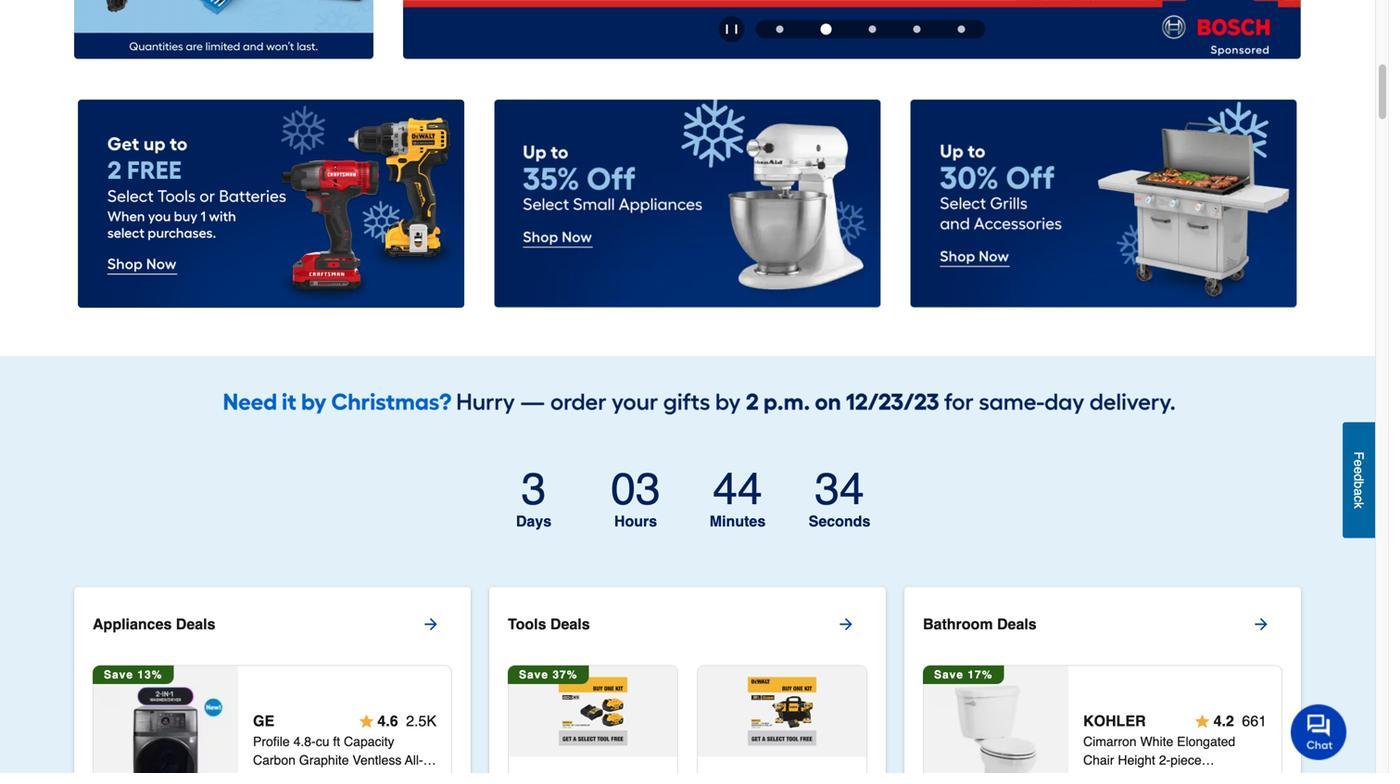 Task type: describe. For each thing, give the bounding box(es) containing it.
scroll to item #2 element
[[803, 23, 851, 35]]

height
[[1119, 753, 1156, 768]]

tools deals
[[508, 616, 590, 633]]

k
[[1352, 502, 1367, 509]]

tools deals link
[[508, 602, 886, 647]]

one
[[268, 772, 292, 773]]

scroll to item #5 element
[[940, 25, 984, 33]]

d
[[1352, 474, 1367, 481]]

cu
[[316, 735, 330, 749]]

save for bathroom
[[935, 668, 964, 681]]

close
[[1185, 772, 1218, 773]]

appliances deals
[[93, 616, 216, 633]]

up to 35 percent off select small appliances. image
[[495, 99, 881, 308]]

days
[[516, 513, 552, 530]]

f
[[1352, 452, 1367, 460]]

03
[[611, 464, 661, 515]]

profile
[[253, 735, 290, 749]]

graphite
[[299, 753, 349, 768]]

bathroom deals link
[[924, 602, 1302, 647]]

elongated
[[1178, 735, 1236, 749]]

appliances deals link
[[93, 602, 471, 647]]

4.8-
[[294, 735, 316, 749]]

up to 30 percent off select grills and accessories. image
[[911, 99, 1298, 308]]

b
[[1352, 481, 1367, 488]]

deals for bathroom deals
[[998, 616, 1037, 633]]

seconds
[[809, 513, 871, 530]]

4.2 661
[[1214, 713, 1268, 730]]

appliances
[[93, 616, 172, 633]]

33 seconds
[[809, 464, 871, 530]]

hours
[[615, 513, 658, 530]]

44 minutes
[[710, 464, 766, 530]]

watersense
[[1084, 772, 1155, 773]]

deals for appliances deals
[[176, 616, 216, 633]]

in-
[[253, 772, 268, 773]]

save 17%
[[935, 668, 993, 681]]

a
[[1352, 488, 1367, 496]]

f e e d b a c k button
[[1344, 422, 1376, 538]]

17%
[[968, 668, 993, 681]]

rating filled image for 4.6 2.5k
[[359, 714, 374, 729]]

soft
[[1159, 772, 1182, 773]]

save for appliances
[[104, 668, 134, 681]]

scroll to item #3 element
[[851, 25, 895, 33]]

3
[[522, 464, 546, 515]]

minutes
[[710, 513, 766, 530]]



Task type: locate. For each thing, give the bounding box(es) containing it.
washer/dryer
[[296, 772, 375, 773]]

deals right appliances
[[176, 616, 216, 633]]

3 deals from the left
[[998, 616, 1037, 633]]

2 horizontal spatial save
[[935, 668, 964, 681]]

ventless
[[353, 753, 402, 768]]

1 horizontal spatial rating filled image
[[1196, 714, 1211, 729]]

4.2
[[1214, 713, 1235, 730]]

profile 4.8-cu ft capacity carbon graphite ventless all- in-one washer/dryer com
[[253, 735, 423, 773]]

rating filled image for 4.2 661
[[1196, 714, 1211, 729]]

timer
[[480, 464, 896, 539]]

save left '37%'
[[519, 668, 549, 681]]

37%
[[553, 668, 578, 681]]

2 arrow right image from the left
[[1253, 615, 1271, 634]]

carbon
[[253, 753, 296, 768]]

2 rating filled image from the left
[[1196, 714, 1211, 729]]

tools image inside save 37% link
[[559, 677, 628, 746]]

0 horizontal spatial rating filled image
[[359, 714, 374, 729]]

2 save from the left
[[519, 668, 549, 681]]

2 horizontal spatial deals
[[998, 616, 1037, 633]]

44
[[713, 464, 763, 515]]

bathroom image
[[930, 686, 1063, 773]]

0 horizontal spatial save
[[104, 668, 134, 681]]

rating filled image
[[359, 714, 374, 729], [1196, 714, 1211, 729]]

2 deals from the left
[[551, 616, 590, 633]]

2 e from the top
[[1352, 467, 1367, 474]]

hurry — order your gifts by 2 p m on 12/23/23 for same-day delivery. image
[[74, 371, 1302, 417]]

1 horizontal spatial tools image
[[748, 677, 817, 746]]

661
[[1243, 713, 1268, 730]]

rating filled image up capacity
[[359, 714, 374, 729]]

2 tools image from the left
[[748, 677, 817, 746]]

4.6 2.5k
[[378, 713, 437, 730]]

e
[[1352, 460, 1367, 467], [1352, 467, 1367, 474]]

f e e d b a c k
[[1352, 452, 1367, 509]]

0 horizontal spatial tools image
[[559, 677, 628, 746]]

deals for tools deals
[[551, 616, 590, 633]]

cimarron
[[1084, 735, 1137, 749]]

deals inside "link"
[[551, 616, 590, 633]]

3 days
[[516, 464, 552, 530]]

deals
[[176, 616, 216, 633], [551, 616, 590, 633], [998, 616, 1037, 633]]

shop these last-minute gifts. $99 or less. quantities are limited and won't last. image
[[74, 0, 374, 59]]

arrow right image for bathroom deals
[[1253, 615, 1271, 634]]

e up 'd'
[[1352, 460, 1367, 467]]

chat invite button image
[[1292, 704, 1348, 760]]

appliances image
[[100, 686, 232, 773]]

0 horizontal spatial arrow right image
[[837, 615, 856, 634]]

c
[[1352, 496, 1367, 502]]

2-
[[1160, 753, 1171, 768]]

0 horizontal spatial deals
[[176, 616, 216, 633]]

arrow right image inside tools deals "link"
[[837, 615, 856, 634]]

bathroom
[[924, 616, 994, 633]]

ft
[[333, 735, 340, 749]]

3 save from the left
[[935, 668, 964, 681]]

save 13%
[[104, 668, 163, 681]]

1 arrow right image from the left
[[837, 615, 856, 634]]

1 save from the left
[[104, 668, 134, 681]]

save 37% link
[[508, 665, 678, 773]]

1 tools image from the left
[[559, 677, 628, 746]]

rating filled image up elongated
[[1196, 714, 1211, 729]]

all-
[[405, 753, 423, 768]]

bathroom deals
[[924, 616, 1037, 633]]

1 deals from the left
[[176, 616, 216, 633]]

arrow right image
[[837, 615, 856, 634], [1253, 615, 1271, 634]]

save left the "13%"
[[104, 668, 134, 681]]

tools
[[508, 616, 547, 633]]

arrow right image for tools deals
[[837, 615, 856, 634]]

13%
[[138, 668, 163, 681]]

scroll to item #4 element
[[895, 25, 940, 33]]

03 hours
[[611, 464, 661, 530]]

1 horizontal spatial save
[[519, 668, 549, 681]]

scroll to item #1 element
[[758, 25, 803, 33]]

1 e from the top
[[1352, 460, 1367, 467]]

ge
[[253, 713, 275, 730]]

tools image
[[559, 677, 628, 746], [748, 677, 817, 746]]

piece
[[1171, 753, 1202, 768]]

33
[[815, 464, 865, 515]]

save 37%
[[519, 668, 578, 681]]

deals right tools
[[551, 616, 590, 633]]

deals right bathroom
[[998, 616, 1037, 633]]

chair
[[1084, 753, 1115, 768]]

capacity
[[344, 735, 395, 749]]

e up b
[[1352, 467, 1367, 474]]

arrow right image inside bathroom deals link
[[1253, 615, 1271, 634]]

1 horizontal spatial arrow right image
[[1253, 615, 1271, 634]]

2.5k
[[406, 713, 437, 730]]

arrow right image
[[422, 615, 440, 634]]

advertisement region
[[403, 0, 1302, 63]]

white
[[1141, 735, 1174, 749]]

timer containing 3
[[480, 464, 896, 539]]

1 horizontal spatial deals
[[551, 616, 590, 633]]

1 rating filled image from the left
[[359, 714, 374, 729]]

cimarron white elongated chair height 2-piece watersense soft close toil
[[1084, 735, 1252, 773]]

kohler
[[1084, 713, 1147, 730]]

save
[[104, 668, 134, 681], [519, 668, 549, 681], [935, 668, 964, 681]]

save left the 17%
[[935, 668, 964, 681]]

4.6
[[378, 713, 398, 730]]

get up to 2 free select tools or batteries when you buy 1 with select purchases. image
[[78, 99, 465, 307]]



Task type: vqa. For each thing, say whether or not it's contained in the screenshot.
first rating filled Icon from the left
yes



